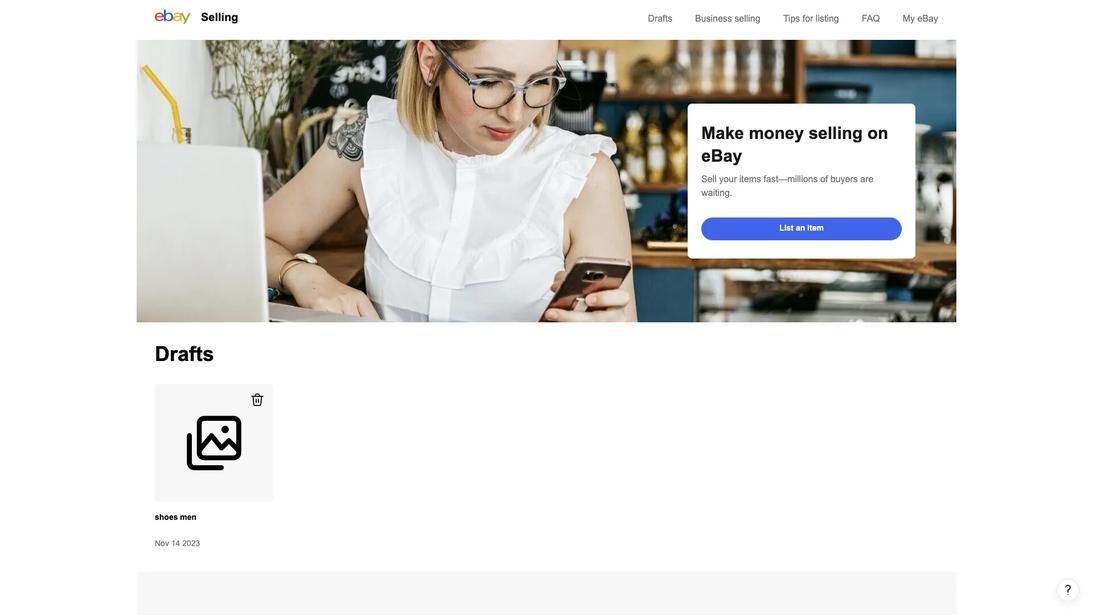 Task type: vqa. For each thing, say whether or not it's contained in the screenshot.
submit
no



Task type: locate. For each thing, give the bounding box(es) containing it.
faq
[[862, 13, 880, 23]]

0 horizontal spatial selling
[[735, 13, 761, 23]]

business selling
[[695, 13, 761, 23]]

drafts link
[[648, 13, 672, 23]]

drafts
[[648, 13, 672, 23], [155, 342, 214, 365]]

waiting.
[[702, 187, 732, 198]]

tips for listing link
[[783, 13, 839, 23]]

0 vertical spatial selling
[[735, 13, 761, 23]]

your
[[719, 174, 737, 184]]

1 vertical spatial drafts
[[155, 342, 214, 365]]

selling left on
[[809, 124, 863, 143]]

list
[[780, 224, 794, 232]]

1 vertical spatial ebay
[[702, 146, 742, 165]]

1 horizontal spatial ebay
[[918, 13, 938, 23]]

14
[[171, 539, 180, 548]]

make money selling on ebay
[[702, 124, 889, 165]]

make
[[702, 124, 744, 143]]

1 horizontal spatial drafts
[[648, 13, 672, 23]]

sell
[[702, 174, 717, 184]]

help, opens dialogs image
[[1063, 584, 1074, 596]]

item
[[808, 224, 824, 232]]

items
[[740, 174, 761, 184]]

my
[[903, 13, 915, 23]]

1 vertical spatial selling
[[809, 124, 863, 143]]

ebay down make
[[702, 146, 742, 165]]

nov
[[155, 539, 169, 548]]

list an item link
[[702, 218, 902, 240]]

sell your items fast—millions of buyers are waiting.
[[702, 174, 874, 198]]

0 vertical spatial drafts
[[648, 13, 672, 23]]

an
[[796, 224, 805, 232]]

0 vertical spatial ebay
[[918, 13, 938, 23]]

shoes
[[155, 513, 178, 521]]

selling
[[735, 13, 761, 23], [809, 124, 863, 143]]

selling right business
[[735, 13, 761, 23]]

ebay right my
[[918, 13, 938, 23]]

my ebay
[[903, 13, 938, 23]]

on
[[868, 124, 889, 143]]

fast—millions
[[764, 174, 818, 184]]

ebay
[[918, 13, 938, 23], [702, 146, 742, 165]]

0 horizontal spatial drafts
[[155, 342, 214, 365]]

0 horizontal spatial ebay
[[702, 146, 742, 165]]

1 horizontal spatial selling
[[809, 124, 863, 143]]

my ebay link
[[903, 13, 938, 23]]



Task type: describe. For each thing, give the bounding box(es) containing it.
money
[[749, 124, 804, 143]]

2023
[[182, 539, 200, 548]]

are
[[861, 174, 874, 184]]

tips for listing
[[783, 13, 839, 23]]

business selling link
[[695, 13, 761, 23]]

list an item
[[780, 224, 824, 232]]

buyers
[[831, 174, 858, 184]]

selling
[[201, 11, 238, 23]]

of
[[821, 174, 828, 184]]

men
[[180, 513, 197, 521]]

tips
[[783, 13, 800, 23]]

for
[[803, 13, 813, 23]]

ebay inside make money selling on ebay
[[702, 146, 742, 165]]

nov 14 2023
[[155, 539, 200, 548]]

listing
[[816, 13, 839, 23]]

shoes men
[[155, 513, 197, 521]]

business
[[695, 13, 732, 23]]

selling inside make money selling on ebay
[[809, 124, 863, 143]]

faq link
[[862, 13, 880, 23]]



